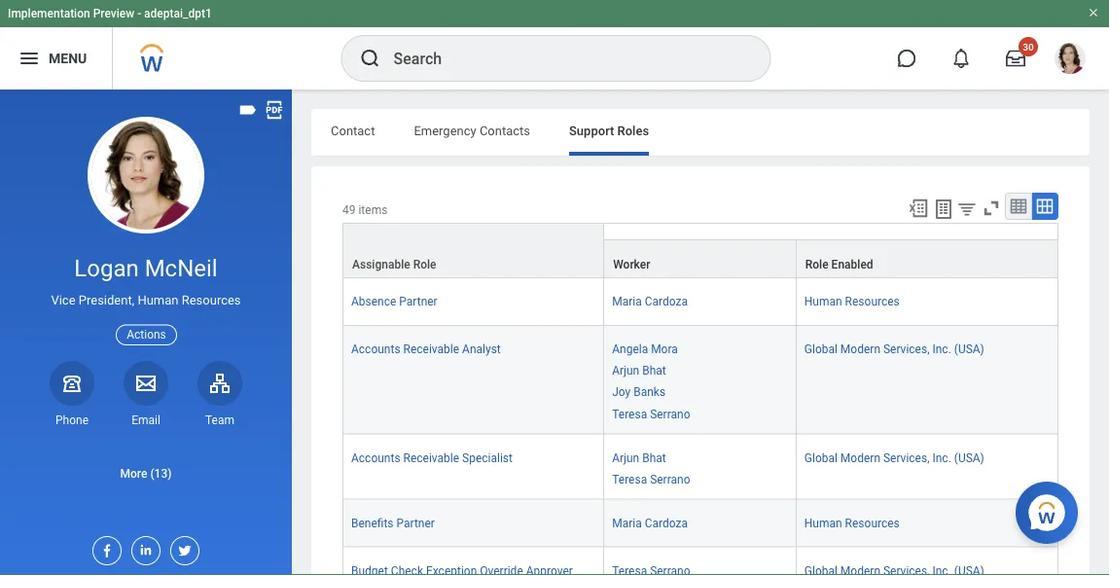 Task type: describe. For each thing, give the bounding box(es) containing it.
1 teresa serrano link from the top
[[612, 403, 690, 421]]

assignable
[[352, 258, 410, 272]]

view printable version (pdf) image
[[264, 99, 285, 121]]

joy banks link
[[612, 382, 666, 399]]

email
[[132, 413, 160, 427]]

team logan mcneil element
[[198, 412, 242, 428]]

bhat for 1st arjun bhat link from the bottom
[[642, 451, 666, 465]]

team link
[[198, 361, 242, 428]]

bhat for second arjun bhat link from the bottom of the page
[[642, 364, 666, 378]]

logan
[[74, 254, 139, 282]]

specialist
[[462, 451, 513, 465]]

row containing worker
[[343, 239, 1059, 278]]

more (13) button
[[0, 453, 292, 492]]

role inside popup button
[[413, 258, 436, 272]]

menu
[[49, 50, 87, 66]]

benefits partner
[[351, 516, 435, 530]]

absence partner link
[[351, 291, 438, 309]]

1 arjun from the top
[[612, 364, 639, 378]]

actions
[[127, 328, 166, 342]]

modern for arjun bhat
[[841, 343, 881, 356]]

support
[[569, 123, 614, 138]]

human resources link for benefits partner
[[805, 512, 900, 530]]

2 teresa serrano link from the top
[[612, 468, 690, 486]]

inc. for serrano
[[933, 451, 951, 465]]

more
[[120, 467, 147, 480]]

1 arjun bhat link from the top
[[612, 360, 666, 378]]

president,
[[79, 293, 134, 308]]

table image
[[1009, 197, 1029, 216]]

search image
[[359, 47, 382, 70]]

serrano for 1st "teresa serrano" link from the top
[[650, 407, 690, 421]]

inc. for bhat
[[933, 343, 951, 356]]

contact
[[331, 123, 375, 138]]

notifications large image
[[952, 49, 971, 68]]

preview
[[93, 7, 134, 20]]

more (13)
[[120, 467, 172, 480]]

assignable role button
[[343, 224, 603, 277]]

menu banner
[[0, 0, 1109, 90]]

vice president, human resources
[[51, 293, 241, 308]]

emergency
[[414, 123, 476, 138]]

human resources for benefits partner
[[805, 516, 900, 530]]

implementation preview -   adeptai_dpt1
[[8, 7, 212, 20]]

human for benefits partner
[[805, 516, 842, 530]]

fullscreen image
[[981, 198, 1002, 219]]

receivable for analyst
[[403, 343, 459, 356]]

angela mora link
[[612, 339, 678, 356]]

maria cardoza for benefits partner
[[612, 516, 688, 530]]

-
[[137, 7, 141, 20]]

items selected list for accounts receivable specialist
[[612, 447, 721, 487]]

role inside popup button
[[805, 258, 829, 272]]

email button
[[124, 361, 168, 428]]

expand table image
[[1035, 197, 1055, 216]]

facebook image
[[93, 537, 115, 559]]

joy
[[612, 386, 631, 399]]

view team image
[[208, 371, 232, 395]]

global modern services, inc. (usa) for teresa serrano
[[805, 451, 985, 465]]

global modern services, inc. (usa) for arjun bhat
[[805, 343, 985, 356]]

30 button
[[994, 37, 1038, 80]]

Search Workday  search field
[[394, 37, 730, 80]]

global for teresa serrano
[[805, 451, 838, 465]]

menu button
[[0, 27, 112, 90]]

1 teresa serrano from the top
[[612, 407, 690, 421]]

resources for absence partner
[[845, 295, 900, 309]]

justify image
[[18, 47, 41, 70]]

row containing absence partner
[[343, 278, 1059, 326]]

select to filter grid data image
[[957, 199, 978, 219]]

role enabled
[[805, 258, 873, 272]]

mora
[[651, 343, 678, 356]]

accounts for accounts receivable analyst
[[351, 343, 400, 356]]

enabled
[[832, 258, 873, 272]]

benefits partner link
[[351, 512, 435, 530]]



Task type: locate. For each thing, give the bounding box(es) containing it.
1 horizontal spatial role
[[805, 258, 829, 272]]

items selected list containing arjun bhat
[[612, 447, 721, 487]]

email logan mcneil element
[[124, 412, 168, 428]]

1 vertical spatial maria
[[612, 516, 642, 530]]

0 vertical spatial (usa)
[[954, 343, 985, 356]]

1 vertical spatial arjun bhat link
[[612, 447, 666, 465]]

49 items
[[343, 203, 388, 217]]

maria cardoza link for benefits partner
[[612, 512, 688, 530]]

1 bhat from the top
[[642, 364, 666, 378]]

0 vertical spatial inc.
[[933, 343, 951, 356]]

1 maria from the top
[[612, 295, 642, 309]]

1 vertical spatial human resources link
[[805, 512, 900, 530]]

1 vertical spatial global modern services, inc. (usa)
[[805, 451, 985, 465]]

1 vertical spatial bhat
[[642, 451, 666, 465]]

0 vertical spatial global modern services, inc. (usa) link
[[805, 339, 985, 356]]

export to excel image
[[908, 198, 929, 219]]

1 vertical spatial teresa serrano
[[612, 472, 690, 486]]

human for absence partner
[[805, 295, 842, 309]]

(13)
[[150, 467, 172, 480]]

partner for benefits partner
[[397, 516, 435, 530]]

accounts down absence
[[351, 343, 400, 356]]

accounts inside 'link'
[[351, 343, 400, 356]]

1 global modern services, inc. (usa) from the top
[[805, 343, 985, 356]]

1 accounts from the top
[[351, 343, 400, 356]]

1 inc. from the top
[[933, 343, 951, 356]]

1 global from the top
[[805, 343, 838, 356]]

mcneil
[[145, 254, 218, 282]]

twitter image
[[171, 537, 193, 559]]

1 vertical spatial items selected list
[[612, 447, 721, 487]]

arjun bhat for 1st arjun bhat link from the bottom
[[612, 451, 666, 465]]

human resources for absence partner
[[805, 295, 900, 309]]

1 vertical spatial services,
[[883, 451, 930, 465]]

0 vertical spatial arjun bhat link
[[612, 360, 666, 378]]

arjun bhat link down angela mora
[[612, 360, 666, 378]]

(usa) for teresa serrano
[[954, 451, 985, 465]]

2 arjun bhat link from the top
[[612, 447, 666, 465]]

accounts receivable analyst
[[351, 343, 501, 356]]

2 arjun from the top
[[612, 451, 639, 465]]

actions button
[[116, 325, 177, 345]]

resources for benefits partner
[[845, 516, 900, 530]]

global modern services, inc. (usa) link for teresa serrano
[[805, 447, 985, 465]]

0 vertical spatial arjun
[[612, 364, 639, 378]]

global modern services, inc. (usa) link for arjun bhat
[[805, 339, 985, 356]]

0 vertical spatial maria cardoza link
[[612, 291, 688, 309]]

1 vertical spatial global modern services, inc. (usa) link
[[805, 447, 985, 465]]

0 vertical spatial arjun bhat
[[612, 364, 666, 378]]

accounts receivable specialist link
[[351, 447, 513, 465]]

emergency contacts
[[414, 123, 530, 138]]

1 human resources link from the top
[[805, 291, 900, 309]]

partner
[[399, 295, 438, 309], [397, 516, 435, 530]]

1 arjun bhat from the top
[[612, 364, 666, 378]]

role right assignable
[[413, 258, 436, 272]]

1 vertical spatial maria cardoza link
[[612, 512, 688, 530]]

0 horizontal spatial role
[[413, 258, 436, 272]]

row
[[343, 239, 1059, 278], [343, 278, 1059, 326], [343, 326, 1059, 434], [343, 434, 1059, 500], [343, 500, 1059, 547], [343, 547, 1059, 575]]

4 row from the top
[[343, 434, 1059, 500]]

team
[[205, 413, 234, 427]]

2 row from the top
[[343, 278, 1059, 326]]

inc.
[[933, 343, 951, 356], [933, 451, 951, 465]]

0 vertical spatial receivable
[[403, 343, 459, 356]]

49
[[343, 203, 356, 217]]

banks
[[634, 386, 666, 399]]

modern
[[841, 343, 881, 356], [841, 451, 881, 465]]

1 vertical spatial global
[[805, 451, 838, 465]]

global modern services, inc. (usa)
[[805, 343, 985, 356], [805, 451, 985, 465]]

2 services, from the top
[[883, 451, 930, 465]]

logan mcneil
[[74, 254, 218, 282]]

cardoza
[[645, 295, 688, 309], [645, 516, 688, 530]]

implementation
[[8, 7, 90, 20]]

2 human resources from the top
[[805, 516, 900, 530]]

more (13) button
[[0, 462, 292, 485]]

2 (usa) from the top
[[954, 451, 985, 465]]

0 vertical spatial serrano
[[650, 407, 690, 421]]

items selected list containing angela mora
[[612, 339, 721, 422]]

accounts for accounts receivable specialist
[[351, 451, 400, 465]]

support roles
[[569, 123, 649, 138]]

inbox large image
[[1006, 49, 1026, 68]]

worker button
[[604, 240, 796, 277]]

1 vertical spatial arjun bhat
[[612, 451, 666, 465]]

absence partner
[[351, 295, 438, 309]]

modern for teresa serrano
[[841, 451, 881, 465]]

maria cardoza link
[[612, 291, 688, 309], [612, 512, 688, 530]]

teresa for 1st "teresa serrano" link from the top
[[612, 407, 647, 421]]

resources inside navigation pane region
[[182, 293, 241, 308]]

1 vertical spatial maria cardoza
[[612, 516, 688, 530]]

joy banks
[[612, 386, 666, 399]]

human resources link
[[805, 291, 900, 309], [805, 512, 900, 530]]

arjun bhat up joy banks link
[[612, 364, 666, 378]]

1 vertical spatial teresa serrano link
[[612, 468, 690, 486]]

1 maria cardoza link from the top
[[612, 291, 688, 309]]

2 maria cardoza from the top
[[612, 516, 688, 530]]

partner right benefits
[[397, 516, 435, 530]]

2 bhat from the top
[[642, 451, 666, 465]]

2 cardoza from the top
[[645, 516, 688, 530]]

tab list
[[311, 109, 1090, 156]]

1 maria cardoza from the top
[[612, 295, 688, 309]]

0 vertical spatial teresa
[[612, 407, 647, 421]]

1 receivable from the top
[[403, 343, 459, 356]]

export to worksheets image
[[932, 198, 956, 221]]

phone logan mcneil element
[[50, 412, 94, 428]]

0 vertical spatial global modern services, inc. (usa)
[[805, 343, 985, 356]]

bhat down banks
[[642, 451, 666, 465]]

2 inc. from the top
[[933, 451, 951, 465]]

teresa serrano
[[612, 407, 690, 421], [612, 472, 690, 486]]

2 global modern services, inc. (usa) from the top
[[805, 451, 985, 465]]

assignable role
[[352, 258, 436, 272]]

toolbar
[[899, 193, 1059, 223]]

0 vertical spatial global
[[805, 343, 838, 356]]

2 teresa serrano from the top
[[612, 472, 690, 486]]

1 (usa) from the top
[[954, 343, 985, 356]]

cardoza for absence partner
[[645, 295, 688, 309]]

linkedin image
[[132, 537, 154, 558]]

0 vertical spatial bhat
[[642, 364, 666, 378]]

receivable left the analyst
[[403, 343, 459, 356]]

human resources
[[805, 295, 900, 309], [805, 516, 900, 530]]

maria for absence partner
[[612, 295, 642, 309]]

adeptai_dpt1
[[144, 7, 212, 20]]

0 vertical spatial accounts
[[351, 343, 400, 356]]

0 vertical spatial teresa serrano
[[612, 407, 690, 421]]

2 serrano from the top
[[650, 472, 690, 486]]

2 accounts from the top
[[351, 451, 400, 465]]

teresa serrano link
[[612, 403, 690, 421], [612, 468, 690, 486]]

0 vertical spatial human resources
[[805, 295, 900, 309]]

1 global modern services, inc. (usa) link from the top
[[805, 339, 985, 356]]

1 vertical spatial modern
[[841, 451, 881, 465]]

items selected list for accounts receivable analyst
[[612, 339, 721, 422]]

human
[[138, 293, 179, 308], [805, 295, 842, 309], [805, 516, 842, 530]]

1 items selected list from the top
[[612, 339, 721, 422]]

0 vertical spatial teresa serrano link
[[612, 403, 690, 421]]

receivable
[[403, 343, 459, 356], [403, 451, 459, 465]]

accounts
[[351, 343, 400, 356], [351, 451, 400, 465]]

mail image
[[134, 371, 158, 395]]

vice
[[51, 293, 75, 308]]

30
[[1023, 41, 1034, 53]]

services, for teresa serrano
[[883, 451, 930, 465]]

1 vertical spatial human resources
[[805, 516, 900, 530]]

arjun bhat for second arjun bhat link from the bottom of the page
[[612, 364, 666, 378]]

(usa) for arjun bhat
[[954, 343, 985, 356]]

items selected list
[[612, 339, 721, 422], [612, 447, 721, 487]]

5 row from the top
[[343, 500, 1059, 547]]

partner down assignable role
[[399, 295, 438, 309]]

services,
[[883, 343, 930, 356], [883, 451, 930, 465]]

maria cardoza for absence partner
[[612, 295, 688, 309]]

2 items selected list from the top
[[612, 447, 721, 487]]

maria cardoza
[[612, 295, 688, 309], [612, 516, 688, 530]]

angela
[[612, 343, 648, 356]]

role
[[413, 258, 436, 272], [805, 258, 829, 272]]

close environment banner image
[[1088, 7, 1100, 18]]

2 global modern services, inc. (usa) link from the top
[[805, 447, 985, 465]]

1 vertical spatial inc.
[[933, 451, 951, 465]]

1 services, from the top
[[883, 343, 930, 356]]

2 maria cardoza link from the top
[[612, 512, 688, 530]]

receivable left specialist
[[403, 451, 459, 465]]

1 role from the left
[[413, 258, 436, 272]]

1 vertical spatial partner
[[397, 516, 435, 530]]

1 vertical spatial cardoza
[[645, 516, 688, 530]]

0 vertical spatial services,
[[883, 343, 930, 356]]

0 vertical spatial cardoza
[[645, 295, 688, 309]]

analyst
[[462, 343, 501, 356]]

serrano for 1st "teresa serrano" link from the bottom
[[650, 472, 690, 486]]

row containing accounts receivable analyst
[[343, 326, 1059, 434]]

human inside navigation pane region
[[138, 293, 179, 308]]

accounts receivable specialist
[[351, 451, 513, 465]]

navigation pane region
[[0, 90, 292, 575]]

roles
[[617, 123, 649, 138]]

maria for benefits partner
[[612, 516, 642, 530]]

phone image
[[58, 371, 86, 395]]

0 vertical spatial items selected list
[[612, 339, 721, 422]]

contacts
[[480, 123, 530, 138]]

phone button
[[50, 361, 94, 428]]

accounts receivable analyst link
[[351, 339, 501, 356]]

1 vertical spatial accounts
[[351, 451, 400, 465]]

bhat up banks
[[642, 364, 666, 378]]

human resources link for absence partner
[[805, 291, 900, 309]]

global for arjun bhat
[[805, 343, 838, 356]]

2 global from the top
[[805, 451, 838, 465]]

1 human resources from the top
[[805, 295, 900, 309]]

2 teresa from the top
[[612, 472, 647, 486]]

worker
[[613, 258, 650, 272]]

arjun down joy
[[612, 451, 639, 465]]

0 vertical spatial modern
[[841, 343, 881, 356]]

services, for arjun bhat
[[883, 343, 930, 356]]

arjun
[[612, 364, 639, 378], [612, 451, 639, 465]]

teresa
[[612, 407, 647, 421], [612, 472, 647, 486]]

1 row from the top
[[343, 239, 1059, 278]]

2 receivable from the top
[[403, 451, 459, 465]]

2 arjun bhat from the top
[[612, 451, 666, 465]]

resources
[[182, 293, 241, 308], [845, 295, 900, 309], [845, 516, 900, 530]]

6 row from the top
[[343, 547, 1059, 575]]

bhat
[[642, 364, 666, 378], [642, 451, 666, 465]]

1 vertical spatial arjun
[[612, 451, 639, 465]]

2 maria from the top
[[612, 516, 642, 530]]

1 teresa from the top
[[612, 407, 647, 421]]

0 vertical spatial maria
[[612, 295, 642, 309]]

teresa for 1st "teresa serrano" link from the bottom
[[612, 472, 647, 486]]

1 vertical spatial serrano
[[650, 472, 690, 486]]

receivable for specialist
[[403, 451, 459, 465]]

global modern services, inc. (usa) link
[[805, 339, 985, 356], [805, 447, 985, 465]]

arjun bhat link
[[612, 360, 666, 378], [612, 447, 666, 465]]

absence
[[351, 295, 396, 309]]

maria cardoza link for absence partner
[[612, 291, 688, 309]]

tag image
[[237, 99, 259, 121]]

arjun bhat down joy banks
[[612, 451, 666, 465]]

profile logan mcneil image
[[1055, 43, 1086, 78]]

items
[[359, 203, 388, 217]]

cardoza for benefits partner
[[645, 516, 688, 530]]

global
[[805, 343, 838, 356], [805, 451, 838, 465]]

0 vertical spatial maria cardoza
[[612, 295, 688, 309]]

role left enabled
[[805, 258, 829, 272]]

partner for absence partner
[[399, 295, 438, 309]]

assignable role row
[[343, 223, 1059, 278]]

row containing benefits partner
[[343, 500, 1059, 547]]

angela mora
[[612, 343, 678, 356]]

1 serrano from the top
[[650, 407, 690, 421]]

tab list containing contact
[[311, 109, 1090, 156]]

maria
[[612, 295, 642, 309], [612, 516, 642, 530]]

phone
[[55, 413, 89, 427]]

arjun up joy
[[612, 364, 639, 378]]

2 human resources link from the top
[[805, 512, 900, 530]]

2 modern from the top
[[841, 451, 881, 465]]

1 cardoza from the top
[[645, 295, 688, 309]]

serrano
[[650, 407, 690, 421], [650, 472, 690, 486]]

receivable inside 'link'
[[403, 343, 459, 356]]

accounts up benefits
[[351, 451, 400, 465]]

1 modern from the top
[[841, 343, 881, 356]]

1 vertical spatial (usa)
[[954, 451, 985, 465]]

2 role from the left
[[805, 258, 829, 272]]

0 vertical spatial human resources link
[[805, 291, 900, 309]]

(usa)
[[954, 343, 985, 356], [954, 451, 985, 465]]

benefits
[[351, 516, 394, 530]]

1 vertical spatial receivable
[[403, 451, 459, 465]]

arjun bhat link down joy banks
[[612, 447, 666, 465]]

1 vertical spatial teresa
[[612, 472, 647, 486]]

0 vertical spatial partner
[[399, 295, 438, 309]]

arjun bhat
[[612, 364, 666, 378], [612, 451, 666, 465]]

row containing accounts receivable specialist
[[343, 434, 1059, 500]]

3 row from the top
[[343, 326, 1059, 434]]

role enabled button
[[797, 240, 1058, 277]]



Task type: vqa. For each thing, say whether or not it's contained in the screenshot.
JOY BANKS
yes



